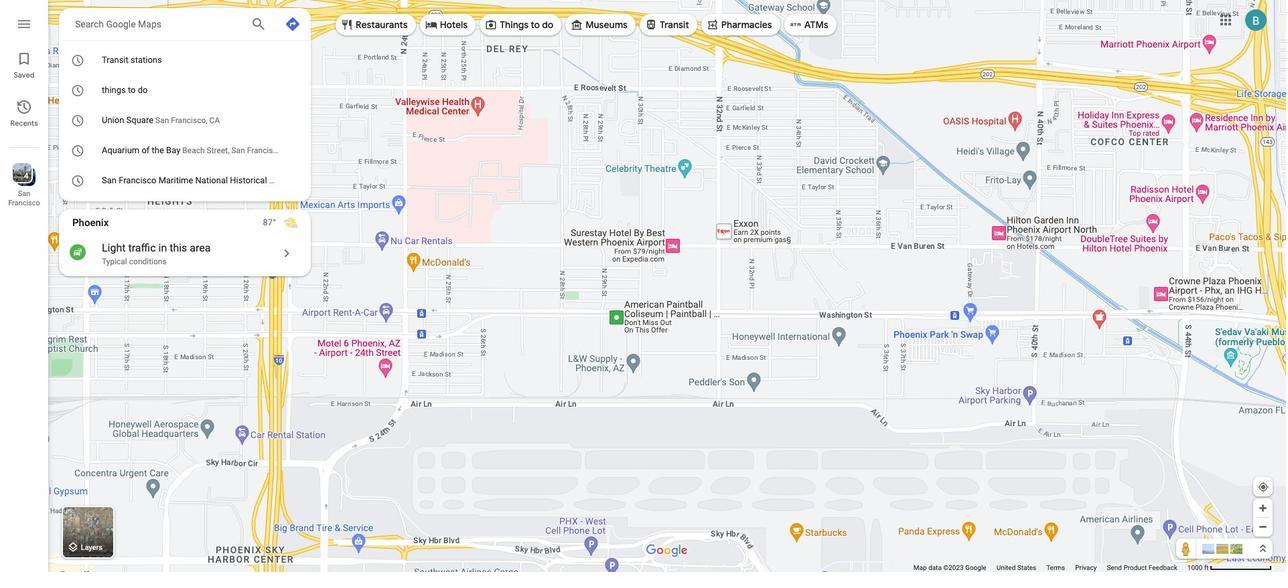 Task type: vqa. For each thing, say whether or not it's contained in the screenshot.
search field containing 
yes



Task type: locate. For each thing, give the bounding box(es) containing it.
transit up things
[[102, 55, 128, 65]]

aquarium
[[102, 145, 139, 155]]

francisco
[[119, 176, 156, 186], [8, 199, 40, 208]]

1 vertical spatial transit
[[102, 55, 128, 65]]

send product feedback
[[1107, 565, 1178, 572]]

0 vertical spatial transit
[[660, 19, 689, 31]]

None search field
[[59, 8, 311, 202]]

pharmacies button
[[701, 9, 780, 41]]

francisco for san francisco maritime national historical park
[[119, 176, 156, 186]]

0 horizontal spatial francisco,
[[171, 116, 207, 125]]

maritime
[[159, 176, 193, 186]]

1 horizontal spatial transit
[[660, 19, 689, 31]]

1000 ft button
[[1188, 565, 1272, 572]]

san right 'street,'
[[231, 146, 245, 155]]

maps
[[138, 19, 161, 29]]

transit button
[[640, 9, 697, 41]]

0 vertical spatial francisco,
[[171, 116, 207, 125]]

francisco down 4
[[8, 199, 40, 208]]

recently viewed image left things
[[71, 82, 85, 99]]

0 vertical spatial ca
[[209, 116, 220, 125]]

 up phoenix
[[71, 172, 85, 189]]

recently viewed image for transit stations
[[71, 52, 85, 69]]

 cell up union square san francisco, ca
[[59, 80, 279, 101]]

1 horizontal spatial google
[[965, 565, 987, 572]]

saved button
[[0, 46, 48, 83]]

ca
[[209, 116, 220, 125], [285, 146, 296, 155]]

san down 4
[[18, 190, 30, 198]]

francisco, inside aquarium of the bay beach street, san francisco, ca
[[247, 146, 283, 155]]

0 vertical spatial to
[[531, 19, 540, 31]]

show street view coverage image
[[1176, 539, 1196, 559]]

ca inside aquarium of the bay beach street, san francisco, ca
[[285, 146, 296, 155]]

2  from the top
[[71, 82, 85, 99]]

5  from the top
[[71, 172, 85, 189]]

transit inside suggestions 'grid'
[[102, 55, 128, 65]]

footer
[[914, 564, 1188, 573]]

union square san francisco, ca
[[102, 115, 220, 125]]

francisco inside suggestions 'grid'
[[119, 176, 156, 186]]

transit left pharmacies button
[[660, 19, 689, 31]]

beach
[[182, 146, 205, 155]]

show your location image
[[1257, 482, 1269, 494]]

do inside suggestions 'grid'
[[138, 85, 148, 95]]

1 vertical spatial francisco,
[[247, 146, 283, 155]]

3  from the top
[[71, 112, 85, 129]]

recently viewed image up phoenix
[[71, 172, 85, 189]]

hotels
[[440, 19, 468, 31]]

3 recently viewed image from the top
[[71, 112, 85, 129]]

Search Google Maps field
[[59, 8, 311, 40], [75, 15, 240, 31]]

 cell down bay
[[59, 170, 287, 192]]

87°
[[263, 218, 276, 228]]

recently viewed image left aquarium
[[71, 142, 85, 159]]

 cell down maps
[[59, 50, 279, 71]]

saved
[[14, 70, 35, 80]]

transit inside 'button'
[[660, 19, 689, 31]]

 left aquarium
[[71, 142, 85, 159]]

0 vertical spatial do
[[542, 19, 554, 31]]

4  from the top
[[71, 142, 85, 159]]

google left maps
[[106, 19, 136, 29]]

1  from the top
[[71, 52, 85, 69]]

0 horizontal spatial do
[[138, 85, 148, 95]]

 cell up maritime
[[59, 140, 296, 161]]

suggestions grid
[[59, 40, 311, 202]]

footer inside google maps element
[[914, 564, 1188, 573]]

google right ©2023
[[965, 565, 987, 572]]

1 vertical spatial google
[[965, 565, 987, 572]]

google account: brad klo  
(klobrad84@gmail.com) image
[[1245, 9, 1267, 31]]

the
[[152, 145, 164, 155]]

phoenix region
[[59, 210, 311, 277]]

0 horizontal spatial ca
[[209, 116, 220, 125]]

ca up 'street,'
[[209, 116, 220, 125]]

san
[[155, 116, 169, 125], [231, 146, 245, 155], [102, 176, 117, 186], [18, 190, 30, 198]]

footer containing map data ©2023 google
[[914, 564, 1188, 573]]

park
[[269, 176, 287, 186]]

1 vertical spatial ca
[[285, 146, 296, 155]]

 for aquarium of the bay
[[71, 142, 85, 159]]

to inside suggestions 'grid'
[[128, 85, 136, 95]]

0 horizontal spatial google
[[106, 19, 136, 29]]

search google maps field containing search google maps
[[59, 8, 311, 40]]

layers
[[81, 544, 102, 553]]

 left things
[[71, 82, 85, 99]]

atms button
[[784, 9, 836, 41]]

do
[[542, 19, 554, 31], [138, 85, 148, 95]]

recently viewed image left union at the left top of page
[[71, 112, 85, 129]]

 cell
[[59, 50, 279, 71], [59, 80, 279, 101], [59, 110, 279, 131], [59, 140, 296, 161], [59, 170, 287, 192]]

transit
[[660, 19, 689, 31], [102, 55, 128, 65]]

 cell up bay
[[59, 110, 279, 131]]

united
[[997, 565, 1016, 572]]

to for things
[[531, 19, 540, 31]]

1 horizontal spatial to
[[531, 19, 540, 31]]

0 horizontal spatial francisco
[[8, 199, 40, 208]]

states
[[1017, 565, 1036, 572]]

©2023
[[943, 565, 964, 572]]

terms button
[[1046, 564, 1065, 573]]

1 vertical spatial do
[[138, 85, 148, 95]]

san inside san francisco
[[18, 190, 30, 198]]

francisco for san francisco
[[8, 199, 40, 208]]

2 recently viewed image from the top
[[71, 82, 85, 99]]

recents
[[10, 119, 38, 128]]

1 vertical spatial to
[[128, 85, 136, 95]]

1 horizontal spatial do
[[542, 19, 554, 31]]

san francisco
[[8, 190, 40, 208]]

to inside button
[[531, 19, 540, 31]]

francisco, up 'park'
[[247, 146, 283, 155]]

4
[[24, 171, 28, 181]]

4 recently viewed image from the top
[[71, 142, 85, 159]]

0 horizontal spatial to
[[128, 85, 136, 95]]

1 horizontal spatial francisco
[[119, 176, 156, 186]]

san right "square"
[[155, 116, 169, 125]]

0 horizontal spatial transit
[[102, 55, 128, 65]]

recently viewed image
[[71, 52, 85, 69], [71, 82, 85, 99], [71, 112, 85, 129], [71, 142, 85, 159], [71, 172, 85, 189]]

francisco down 'of'
[[119, 176, 156, 186]]

menu image
[[16, 16, 32, 32]]

 left union at the left top of page
[[71, 112, 85, 129]]

product
[[1124, 565, 1147, 572]]

to
[[531, 19, 540, 31], [128, 85, 136, 95]]

1 horizontal spatial ca
[[285, 146, 296, 155]]

stations
[[131, 55, 162, 65]]

things
[[102, 85, 126, 95]]

san inside aquarium of the bay beach street, san francisco, ca
[[231, 146, 245, 155]]

1 horizontal spatial francisco,
[[247, 146, 283, 155]]

museums
[[586, 19, 628, 31]]

1 recently viewed image from the top
[[71, 52, 85, 69]]

1000
[[1188, 565, 1203, 572]]

5 recently viewed image from the top
[[71, 172, 85, 189]]

0 vertical spatial francisco
[[119, 176, 156, 186]]

search google maps field inside search field
[[75, 15, 240, 31]]

francisco, inside union square san francisco, ca
[[171, 116, 207, 125]]

francisco, up beach on the top left of the page
[[171, 116, 207, 125]]

1000 ft
[[1188, 565, 1209, 572]]

none search field containing 
[[59, 8, 311, 202]]

ca up 'park'
[[285, 146, 296, 155]]

 down search
[[71, 52, 85, 69]]

partly cloudy image
[[283, 215, 299, 231]]

to for things
[[128, 85, 136, 95]]

google
[[106, 19, 136, 29], [965, 565, 987, 572]]


[[71, 52, 85, 69], [71, 82, 85, 99], [71, 112, 85, 129], [71, 142, 85, 159], [71, 172, 85, 189]]

aquarium of the bay beach street, san francisco, ca
[[102, 145, 296, 155]]

recently viewed image down search
[[71, 52, 85, 69]]

bay
[[166, 145, 180, 155]]

1 vertical spatial francisco
[[8, 199, 40, 208]]

do inside button
[[542, 19, 554, 31]]

francisco,
[[171, 116, 207, 125], [247, 146, 283, 155]]

list
[[0, 0, 48, 573]]



Task type: describe. For each thing, give the bounding box(es) containing it.
terms
[[1046, 565, 1065, 572]]

transit stations
[[102, 55, 162, 65]]

 for things to do
[[71, 82, 85, 99]]

square
[[126, 115, 153, 125]]

recently viewed image for things to do
[[71, 82, 85, 99]]

area
[[190, 242, 211, 255]]

traffic
[[128, 242, 156, 255]]

transit for transit
[[660, 19, 689, 31]]

recently viewed image for san francisco maritime national historical park
[[71, 172, 85, 189]]

transit for transit stations
[[102, 55, 128, 65]]

things to do
[[500, 19, 554, 31]]

privacy
[[1075, 565, 1097, 572]]

map data ©2023 google
[[914, 565, 987, 572]]

search google maps
[[75, 19, 161, 29]]

things
[[500, 19, 529, 31]]

restaurants button
[[336, 9, 416, 41]]

zoom out image
[[1258, 523, 1268, 533]]

0 vertical spatial google
[[106, 19, 136, 29]]

united states button
[[997, 564, 1036, 573]]

 for union square
[[71, 112, 85, 129]]

historical
[[230, 176, 267, 186]]

4 places element
[[14, 170, 28, 182]]

hotels button
[[420, 9, 476, 41]]

data
[[929, 565, 942, 572]]

send
[[1107, 565, 1122, 572]]

none search field inside google maps element
[[59, 8, 311, 202]]

search
[[75, 19, 104, 29]]

light traffic in this area typical conditions
[[102, 242, 211, 267]]

things to do button
[[480, 9, 562, 41]]

4  cell from the top
[[59, 140, 296, 161]]

san inside union square san francisco, ca
[[155, 116, 169, 125]]

list containing saved
[[0, 0, 48, 573]]

recents button
[[0, 94, 48, 131]]

do for things to do
[[138, 85, 148, 95]]

recently viewed image for union square
[[71, 112, 85, 129]]

phoenix weather group
[[263, 210, 311, 236]]

san down aquarium
[[102, 176, 117, 186]]

light
[[102, 242, 126, 255]]

feedback
[[1149, 565, 1178, 572]]

1  cell from the top
[[59, 50, 279, 71]]

recently viewed image for aquarium of the bay
[[71, 142, 85, 159]]

museums button
[[566, 9, 636, 41]]

ft
[[1204, 565, 1209, 572]]

3  cell from the top
[[59, 110, 279, 131]]

national
[[195, 176, 228, 186]]

atms
[[804, 19, 828, 31]]

 for san francisco maritime national historical park
[[71, 172, 85, 189]]

2  cell from the top
[[59, 80, 279, 101]]

united states
[[997, 565, 1036, 572]]

san francisco maritime national historical park
[[102, 176, 287, 186]]

things to do
[[102, 85, 148, 95]]

5  cell from the top
[[59, 170, 287, 192]]

typical
[[102, 257, 127, 267]]

map
[[914, 565, 927, 572]]

phoenix
[[72, 217, 109, 229]]

send product feedback button
[[1107, 564, 1178, 573]]

google maps element
[[0, 0, 1286, 573]]

in
[[158, 242, 167, 255]]

ca inside union square san francisco, ca
[[209, 116, 220, 125]]

pharmacies
[[721, 19, 772, 31]]

this
[[170, 242, 187, 255]]

 for transit stations
[[71, 52, 85, 69]]

privacy button
[[1075, 564, 1097, 573]]

street,
[[207, 146, 229, 155]]

do for things to do
[[542, 19, 554, 31]]

restaurants
[[356, 19, 408, 31]]

conditions
[[129, 257, 167, 267]]

union
[[102, 115, 124, 125]]

zoom in image
[[1258, 504, 1268, 514]]

of
[[142, 145, 150, 155]]



